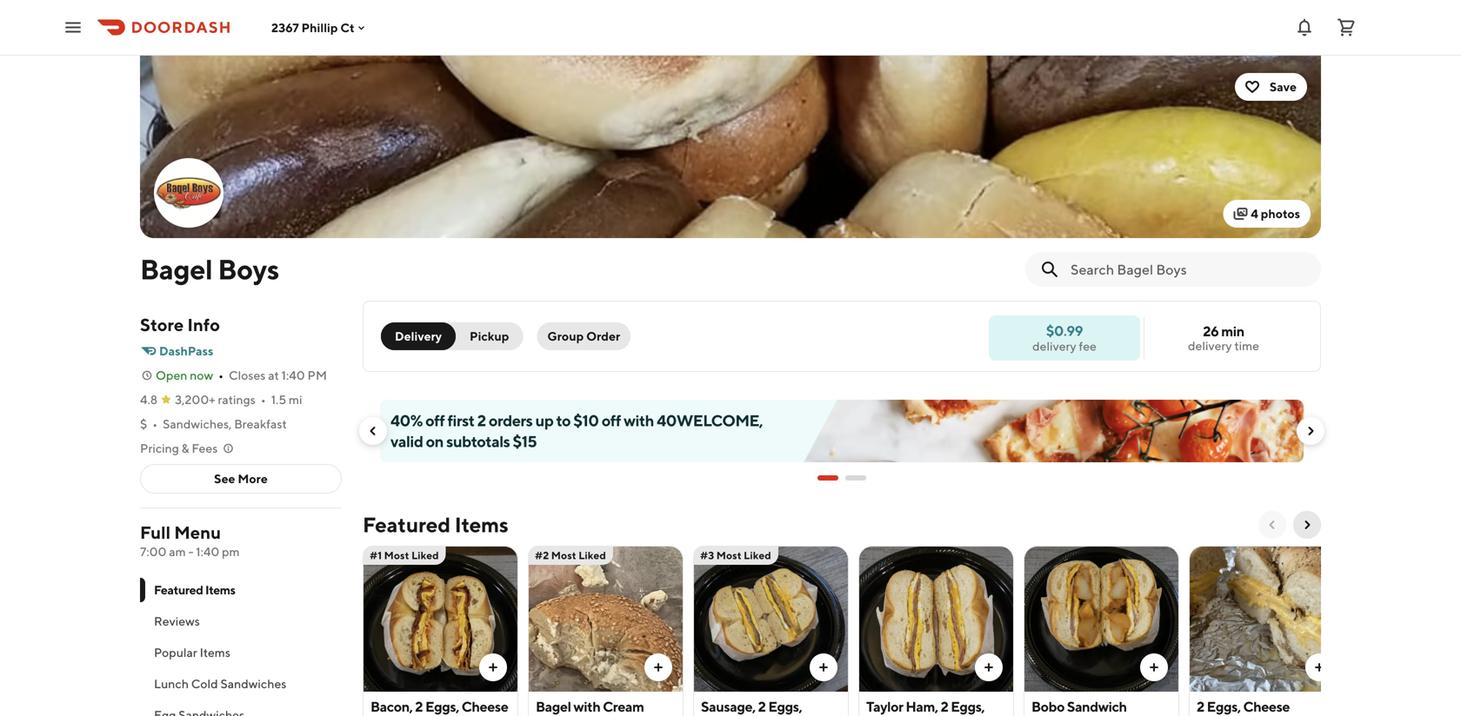 Task type: locate. For each thing, give the bounding box(es) containing it.
$
[[140, 417, 147, 431]]

featured up reviews
[[154, 583, 203, 598]]

am
[[169, 545, 186, 559]]

eggs, inside 'button'
[[1207, 699, 1241, 715]]

3 eggs, from the left
[[951, 699, 985, 715]]

Pickup radio
[[445, 323, 523, 351]]

breakfast
[[234, 417, 287, 431]]

pickup
[[470, 329, 509, 344]]

0 horizontal spatial add item to cart image
[[817, 661, 831, 675]]

bobo
[[1032, 699, 1065, 715]]

1 eggs, from the left
[[425, 699, 459, 715]]

1 vertical spatial 1:40
[[196, 545, 220, 559]]

7:00
[[140, 545, 167, 559]]

sandwich
[[1067, 699, 1127, 715]]

0 horizontal spatial off
[[425, 411, 445, 430]]

featured
[[363, 513, 451, 538], [154, 583, 203, 598]]

$15
[[513, 432, 537, 451]]

items inside button
[[200, 646, 230, 660]]

reviews
[[154, 615, 200, 629]]

1:40 right 'at'
[[282, 368, 305, 383]]

sausage,
[[701, 699, 756, 715]]

1 horizontal spatial •
[[218, 368, 224, 383]]

0 horizontal spatial most
[[384, 550, 409, 562]]

• left "1.5"
[[261, 393, 266, 407]]

1 horizontal spatial cheese
[[1243, 699, 1290, 715]]

0 vertical spatial 1:40
[[282, 368, 305, 383]]

add item to cart image inside taylor ham, 2 eggs, button
[[982, 661, 996, 675]]

1 liked from the left
[[412, 550, 439, 562]]

group order
[[548, 329, 620, 344]]

eggs, inside sausage, 2 eggs,
[[768, 699, 802, 715]]

0 horizontal spatial delivery
[[1033, 339, 1077, 354]]

most for bacon,
[[384, 550, 409, 562]]

2
[[477, 411, 486, 430], [415, 699, 423, 715], [758, 699, 766, 715], [941, 699, 949, 715], [1197, 699, 1205, 715]]

1 horizontal spatial delivery
[[1188, 339, 1232, 353]]

0 horizontal spatial with
[[574, 699, 601, 715]]

add item to cart image for bobo sandwich image
[[1147, 661, 1161, 675]]

1.5
[[271, 393, 286, 407]]

add item to cart image
[[817, 661, 831, 675], [1313, 661, 1327, 675]]

delivery inside $0.99 delivery fee
[[1033, 339, 1077, 354]]

2 add item to cart image from the left
[[1313, 661, 1327, 675]]

cheese
[[462, 699, 508, 715], [1243, 699, 1290, 715]]

2 horizontal spatial most
[[717, 550, 742, 562]]

1:40
[[282, 368, 305, 383], [196, 545, 220, 559]]

next button of carousel image
[[1300, 518, 1314, 532]]

1 vertical spatial bagel
[[536, 699, 571, 715]]

$0.99 delivery fee
[[1033, 323, 1097, 354]]

4 add item to cart image from the left
[[1147, 661, 1161, 675]]

2 liked from the left
[[579, 550, 606, 562]]

1 cheese from the left
[[462, 699, 508, 715]]

see
[[214, 472, 235, 486]]

featured items heading
[[363, 511, 509, 539]]

3 add item to cart image from the left
[[982, 661, 996, 675]]

fees
[[192, 441, 218, 456]]

open
[[156, 368, 187, 383]]

most right #1
[[384, 550, 409, 562]]

0 horizontal spatial bagel
[[140, 253, 213, 286]]

2 inside sausage, 2 eggs,
[[758, 699, 766, 715]]

ratings
[[218, 393, 256, 407]]

delivery left fee
[[1033, 339, 1077, 354]]

liked for sausage,
[[744, 550, 771, 562]]

bagel boys image
[[140, 56, 1321, 238], [156, 160, 222, 226]]

full menu 7:00 am - 1:40 pm
[[140, 523, 240, 559]]

eggs,
[[425, 699, 459, 715], [768, 699, 802, 715], [951, 699, 985, 715], [1207, 699, 1241, 715]]

4 photos button
[[1223, 200, 1311, 228]]

#3 most liked
[[700, 550, 771, 562]]

#2
[[535, 550, 549, 562]]

add item to cart image for sausage, 2 eggs, cheese sandwich image
[[817, 661, 831, 675]]

save button
[[1235, 73, 1307, 101]]

&
[[182, 441, 189, 456]]

full
[[140, 523, 171, 543]]

featured up #1 most liked
[[363, 513, 451, 538]]

0 horizontal spatial cheese
[[462, 699, 508, 715]]

26
[[1203, 323, 1219, 340]]

most for bagel
[[551, 550, 576, 562]]

2367
[[271, 20, 299, 35]]

pricing
[[140, 441, 179, 456]]

cream
[[603, 699, 644, 715]]

1 horizontal spatial most
[[551, 550, 576, 562]]

cheese inside bacon, 2 eggs, cheese
[[462, 699, 508, 715]]

1 horizontal spatial off
[[602, 411, 621, 430]]

2 add item to cart image from the left
[[652, 661, 665, 675]]

0 vertical spatial featured
[[363, 513, 451, 538]]

off up on
[[425, 411, 445, 430]]

$0.99
[[1046, 323, 1083, 339]]

0 vertical spatial bagel
[[140, 253, 213, 286]]

delivery
[[395, 329, 442, 344]]

up
[[535, 411, 554, 430]]

featured items
[[363, 513, 509, 538], [154, 583, 235, 598]]

sandwiches,
[[163, 417, 232, 431]]

2 horizontal spatial liked
[[744, 550, 771, 562]]

2 eggs, from the left
[[768, 699, 802, 715]]

sausage, 2 eggs, cheese sandwich image
[[694, 546, 848, 692]]

1 most from the left
[[384, 550, 409, 562]]

eggs, inside bacon, 2 eggs, cheese
[[425, 699, 459, 715]]

1 horizontal spatial liked
[[579, 550, 606, 562]]

order methods option group
[[381, 323, 523, 351]]

0 vertical spatial with
[[624, 411, 654, 430]]

featured items up #1 most liked
[[363, 513, 509, 538]]

• right $
[[152, 417, 158, 431]]

•
[[218, 368, 224, 383], [261, 393, 266, 407], [152, 417, 158, 431]]

with right $10
[[624, 411, 654, 430]]

1 vertical spatial with
[[574, 699, 601, 715]]

most
[[384, 550, 409, 562], [551, 550, 576, 562], [717, 550, 742, 562]]

items up lunch cold sandwiches
[[200, 646, 230, 660]]

mi
[[289, 393, 302, 407]]

store info
[[140, 315, 220, 335]]

0 vertical spatial items
[[455, 513, 509, 538]]

to
[[556, 411, 571, 430]]

items inside heading
[[455, 513, 509, 538]]

3 liked from the left
[[744, 550, 771, 562]]

taylor ham, 2 eggs, cheese, sandwich image
[[859, 546, 1013, 692]]

lunch cold sandwiches button
[[140, 669, 342, 700]]

1 horizontal spatial with
[[624, 411, 654, 430]]

taylor
[[866, 699, 903, 715]]

1 horizontal spatial featured items
[[363, 513, 509, 538]]

• right now
[[218, 368, 224, 383]]

$10
[[573, 411, 599, 430]]

most right #3
[[717, 550, 742, 562]]

delivery left the time
[[1188, 339, 1232, 353]]

bobo sandwich
[[1032, 699, 1127, 715]]

pricing & fees
[[140, 441, 218, 456]]

0 horizontal spatial liked
[[412, 550, 439, 562]]

items up reviews button
[[205, 583, 235, 598]]

0 vertical spatial featured items
[[363, 513, 509, 538]]

open menu image
[[63, 17, 84, 38]]

bagel up store info
[[140, 253, 213, 286]]

0 horizontal spatial •
[[152, 417, 158, 431]]

liked down featured items heading
[[412, 550, 439, 562]]

featured items up reviews
[[154, 583, 235, 598]]

bagel left cream
[[536, 699, 571, 715]]

with
[[624, 411, 654, 430], [574, 699, 601, 715]]

most for sausage,
[[717, 550, 742, 562]]

#1
[[370, 550, 382, 562]]

2 eggs, cheese
[[1197, 699, 1290, 715]]

most right #2
[[551, 550, 576, 562]]

1 horizontal spatial featured
[[363, 513, 451, 538]]

featured inside heading
[[363, 513, 451, 538]]

1 add item to cart image from the left
[[817, 661, 831, 675]]

items
[[455, 513, 509, 538], [205, 583, 235, 598], [200, 646, 230, 660]]

2 inside bacon, 2 eggs, cheese
[[415, 699, 423, 715]]

bacon,
[[371, 699, 413, 715]]

bagel for bagel boys
[[140, 253, 213, 286]]

0 horizontal spatial featured items
[[154, 583, 235, 598]]

store
[[140, 315, 184, 335]]

0 horizontal spatial 1:40
[[196, 545, 220, 559]]

delivery
[[1188, 339, 1232, 353], [1033, 339, 1077, 354]]

1 vertical spatial featured items
[[154, 583, 235, 598]]

with left cream
[[574, 699, 601, 715]]

1 horizontal spatial add item to cart image
[[1313, 661, 1327, 675]]

3 most from the left
[[717, 550, 742, 562]]

popular items
[[154, 646, 230, 660]]

add item to cart image for taylor ham, 2 eggs, cheese, sandwich image
[[982, 661, 996, 675]]

0 horizontal spatial featured
[[154, 583, 203, 598]]

bagel inside bagel with cream
[[536, 699, 571, 715]]

items down subtotals
[[455, 513, 509, 538]]

off right $10
[[602, 411, 621, 430]]

add item to cart image for bagel with cream cheese image
[[652, 661, 665, 675]]

liked right #3
[[744, 550, 771, 562]]

Delivery radio
[[381, 323, 456, 351]]

2 inside 2 eggs, cheese 'button'
[[1197, 699, 1205, 715]]

1 add item to cart image from the left
[[486, 661, 500, 675]]

Item Search search field
[[1071, 260, 1307, 279]]

2 vertical spatial •
[[152, 417, 158, 431]]

1 horizontal spatial bagel
[[536, 699, 571, 715]]

off
[[425, 411, 445, 430], [602, 411, 621, 430]]

at
[[268, 368, 279, 383]]

previous button of carousel image
[[366, 425, 380, 438]]

group order button
[[537, 323, 631, 351]]

add item to cart image inside 2 eggs, cheese 'button'
[[1313, 661, 1327, 675]]

2 cheese from the left
[[1243, 699, 1290, 715]]

2 vertical spatial items
[[200, 646, 230, 660]]

select promotional banner element
[[818, 463, 866, 494]]

4 eggs, from the left
[[1207, 699, 1241, 715]]

1:40 right '-'
[[196, 545, 220, 559]]

• closes at 1:40 pm
[[218, 368, 327, 383]]

bagel
[[140, 253, 213, 286], [536, 699, 571, 715]]

with inside bagel with cream
[[574, 699, 601, 715]]

2 most from the left
[[551, 550, 576, 562]]

2 horizontal spatial •
[[261, 393, 266, 407]]

2367 phillip ct
[[271, 20, 355, 35]]

see more
[[214, 472, 268, 486]]

liked right #2
[[579, 550, 606, 562]]

add item to cart image
[[486, 661, 500, 675], [652, 661, 665, 675], [982, 661, 996, 675], [1147, 661, 1161, 675]]



Task type: vqa. For each thing, say whether or not it's contained in the screenshot.
the Order
yes



Task type: describe. For each thing, give the bounding box(es) containing it.
add item to cart image for bacon, 2 eggs, cheese sandwich image on the bottom of the page
[[486, 661, 500, 675]]

2 eggs, cheese image
[[1190, 546, 1344, 692]]

1:40 inside full menu 7:00 am - 1:40 pm
[[196, 545, 220, 559]]

min
[[1222, 323, 1245, 340]]

bagel for bagel with cream
[[536, 699, 571, 715]]

1 vertical spatial featured
[[154, 583, 203, 598]]

3,200+ ratings •
[[175, 393, 266, 407]]

see more button
[[141, 465, 341, 493]]

40welcome,
[[657, 411, 763, 430]]

info
[[187, 315, 220, 335]]

1 vertical spatial •
[[261, 393, 266, 407]]

eggs, inside taylor ham, 2 eggs,
[[951, 699, 985, 715]]

cold
[[191, 677, 218, 692]]

4.8
[[140, 393, 158, 407]]

boys
[[218, 253, 279, 286]]

cheese inside 2 eggs, cheese 'button'
[[1243, 699, 1290, 715]]

taylor ham, 2 eggs, button
[[859, 546, 1014, 717]]

dashpass
[[159, 344, 213, 358]]

previous button of carousel image
[[1266, 518, 1280, 532]]

menu
[[174, 523, 221, 543]]

taylor ham, 2 eggs,
[[866, 699, 985, 717]]

bacon, 2 eggs, cheese
[[371, 699, 508, 717]]

valid
[[391, 432, 423, 451]]

popular
[[154, 646, 197, 660]]

#3
[[700, 550, 714, 562]]

2 off from the left
[[602, 411, 621, 430]]

26 min delivery time
[[1188, 323, 1260, 353]]

add item to cart image for 2 eggs, cheese image
[[1313, 661, 1327, 675]]

liked for bagel
[[579, 550, 606, 562]]

time
[[1235, 339, 1260, 353]]

1 off from the left
[[425, 411, 445, 430]]

sausage, 2 eggs,
[[701, 699, 810, 717]]

3,200+
[[175, 393, 215, 407]]

notification bell image
[[1294, 17, 1315, 38]]

group
[[548, 329, 584, 344]]

1 horizontal spatial 1:40
[[282, 368, 305, 383]]

more
[[238, 472, 268, 486]]

fee
[[1079, 339, 1097, 354]]

#1 most liked
[[370, 550, 439, 562]]

4 photos
[[1251, 207, 1300, 221]]

next button of carousel image
[[1304, 425, 1318, 438]]

#2 most liked
[[535, 550, 606, 562]]

lunch
[[154, 677, 189, 692]]

reviews button
[[140, 606, 342, 638]]

closes
[[229, 368, 266, 383]]

1.5 mi
[[271, 393, 302, 407]]

4
[[1251, 207, 1259, 221]]

ct
[[340, 20, 355, 35]]

2 inside taylor ham, 2 eggs,
[[941, 699, 949, 715]]

pricing & fees button
[[140, 440, 235, 458]]

first
[[448, 411, 475, 430]]

2 eggs, cheese button
[[1189, 546, 1345, 717]]

bobo sandwich button
[[1024, 546, 1180, 717]]

orders
[[489, 411, 533, 430]]

2 inside 40% off first 2 orders up to $10 off with 40welcome, valid on subtotals $15
[[477, 411, 486, 430]]

now
[[190, 368, 213, 383]]

bobo sandwich image
[[1025, 546, 1179, 692]]

on
[[426, 432, 444, 451]]

0 vertical spatial •
[[218, 368, 224, 383]]

delivery inside 26 min delivery time
[[1188, 339, 1232, 353]]

0 items, open order cart image
[[1336, 17, 1357, 38]]

pm
[[308, 368, 327, 383]]

2367 phillip ct button
[[271, 20, 369, 35]]

photos
[[1261, 207, 1300, 221]]

1 vertical spatial items
[[205, 583, 235, 598]]

-
[[188, 545, 194, 559]]

$ • sandwiches, breakfast
[[140, 417, 287, 431]]

sandwiches
[[221, 677, 287, 692]]

40%
[[391, 411, 423, 430]]

phillip
[[301, 20, 338, 35]]

with inside 40% off first 2 orders up to $10 off with 40welcome, valid on subtotals $15
[[624, 411, 654, 430]]

lunch cold sandwiches
[[154, 677, 287, 692]]

ham,
[[906, 699, 938, 715]]

save
[[1270, 80, 1297, 94]]

bacon, 2 eggs, cheese sandwich image
[[364, 546, 518, 692]]

order
[[586, 329, 620, 344]]

open now
[[156, 368, 213, 383]]

liked for bacon,
[[412, 550, 439, 562]]

bagel with cream cheese image
[[529, 546, 683, 692]]

bagel with cream
[[536, 699, 644, 717]]

popular items button
[[140, 638, 342, 669]]

subtotals
[[446, 432, 510, 451]]



